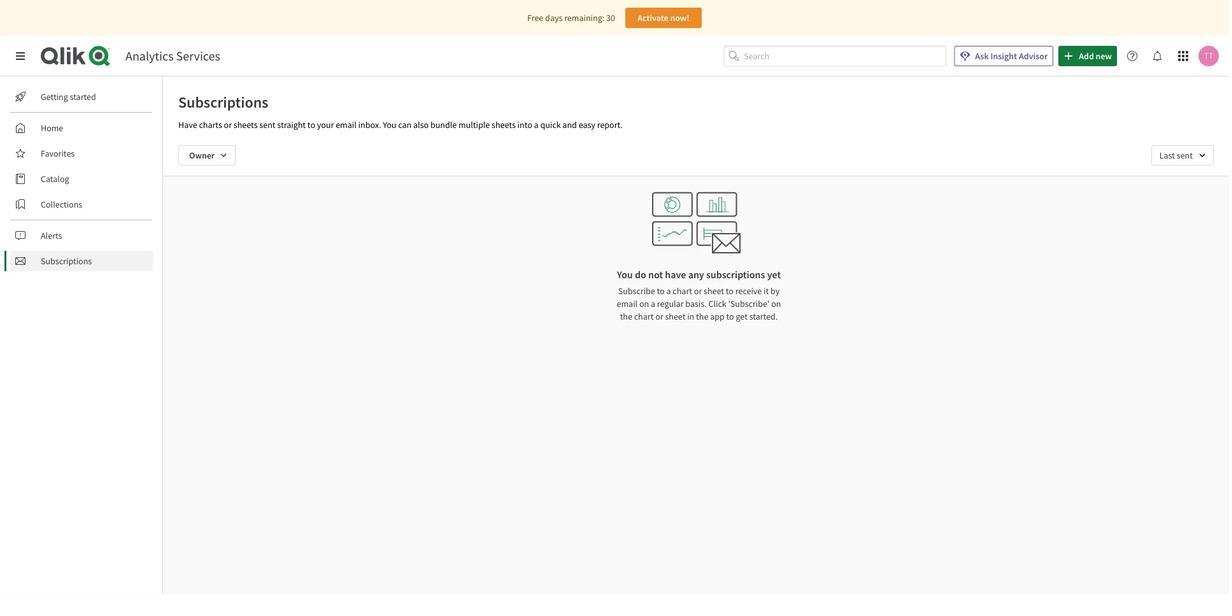 Task type: describe. For each thing, give the bounding box(es) containing it.
to down subscriptions
[[726, 285, 734, 297]]

catalog
[[41, 173, 69, 185]]

to up regular at the right bottom
[[657, 285, 665, 297]]

30
[[607, 12, 615, 24]]

quick
[[541, 119, 561, 131]]

started.
[[750, 311, 778, 322]]

0 vertical spatial sheet
[[704, 285, 724, 297]]

owner
[[189, 150, 215, 161]]

in
[[688, 311, 695, 322]]

have charts or sheets sent straight to your email inbox. you can also bundle multiple sheets into a quick and easy report.
[[178, 119, 623, 131]]

add
[[1079, 50, 1094, 62]]

filters region
[[163, 135, 1230, 176]]

your
[[317, 119, 334, 131]]

report.
[[597, 119, 623, 131]]

straight
[[277, 119, 306, 131]]

receive
[[736, 285, 762, 297]]

alerts link
[[10, 226, 153, 246]]

subscriptions link
[[10, 251, 153, 271]]

0 horizontal spatial chart
[[634, 311, 654, 322]]

app
[[710, 311, 725, 322]]

0 horizontal spatial or
[[224, 119, 232, 131]]

any
[[688, 268, 704, 281]]

1 vertical spatial a
[[667, 285, 671, 297]]

charts
[[199, 119, 222, 131]]

remaining:
[[565, 12, 605, 24]]

have
[[665, 268, 686, 281]]

yet
[[767, 268, 781, 281]]

activate now! link
[[626, 8, 702, 28]]

click
[[709, 298, 727, 310]]

days
[[545, 12, 563, 24]]

analytics services
[[126, 48, 220, 64]]

2 on from the left
[[772, 298, 781, 310]]

can
[[398, 119, 412, 131]]

searchbar element
[[724, 46, 947, 66]]

1 the from the left
[[620, 311, 633, 322]]

activate
[[638, 12, 669, 24]]

also
[[413, 119, 429, 131]]

inbox.
[[358, 119, 381, 131]]

to left get
[[727, 311, 734, 322]]

add new button
[[1059, 46, 1117, 66]]

0 vertical spatial a
[[534, 119, 539, 131]]

free days remaining: 30
[[528, 12, 615, 24]]

subscriptions inside subscriptions link
[[41, 255, 92, 267]]

sent inside last sent field
[[1177, 150, 1193, 161]]

activate now!
[[638, 12, 690, 24]]

into
[[518, 119, 532, 131]]

now!
[[670, 12, 690, 24]]

and
[[563, 119, 577, 131]]

ask insight advisor
[[976, 50, 1048, 62]]

subscribe
[[618, 285, 655, 297]]

not
[[649, 268, 663, 281]]

collections
[[41, 199, 82, 210]]

last
[[1160, 150, 1175, 161]]

do
[[635, 268, 646, 281]]

getting started link
[[10, 87, 153, 107]]

0 horizontal spatial sent
[[259, 119, 276, 131]]

2 horizontal spatial or
[[694, 285, 702, 297]]

Search text field
[[744, 46, 947, 66]]

have
[[178, 119, 197, 131]]



Task type: vqa. For each thing, say whether or not it's contained in the screenshot.
Add new
yes



Task type: locate. For each thing, give the bounding box(es) containing it.
1 vertical spatial or
[[694, 285, 702, 297]]

or up basis.
[[694, 285, 702, 297]]

0 horizontal spatial sheets
[[234, 119, 258, 131]]

you
[[383, 119, 397, 131], [617, 268, 633, 281]]

ask
[[976, 50, 989, 62]]

sheet
[[704, 285, 724, 297], [665, 311, 686, 322]]

2 horizontal spatial a
[[667, 285, 671, 297]]

1 horizontal spatial sent
[[1177, 150, 1193, 161]]

close sidebar menu image
[[15, 51, 25, 61]]

0 vertical spatial chart
[[673, 285, 693, 297]]

chart down subscribe
[[634, 311, 654, 322]]

2 vertical spatial a
[[651, 298, 656, 310]]

to
[[308, 119, 315, 131], [657, 285, 665, 297], [726, 285, 734, 297], [727, 311, 734, 322]]

get
[[736, 311, 748, 322]]

ask insight advisor button
[[955, 46, 1054, 66]]

1 vertical spatial you
[[617, 268, 633, 281]]

regular
[[657, 298, 684, 310]]

to left your
[[308, 119, 315, 131]]

sheets right charts
[[234, 119, 258, 131]]

on down by
[[772, 298, 781, 310]]

email
[[336, 119, 357, 131], [617, 298, 638, 310]]

sent
[[259, 119, 276, 131], [1177, 150, 1193, 161]]

bundle
[[431, 119, 457, 131]]

navigation pane element
[[0, 82, 162, 276]]

insight
[[991, 50, 1017, 62]]

sent left the straight on the left top of the page
[[259, 119, 276, 131]]

collections link
[[10, 194, 153, 215]]

1 horizontal spatial or
[[656, 311, 664, 322]]

sheets
[[234, 119, 258, 131], [492, 119, 516, 131]]

1 horizontal spatial sheets
[[492, 119, 516, 131]]

1 horizontal spatial email
[[617, 298, 638, 310]]

easy
[[579, 119, 596, 131]]

on
[[640, 298, 649, 310], [772, 298, 781, 310]]

chart
[[673, 285, 693, 297], [634, 311, 654, 322]]

1 vertical spatial email
[[617, 298, 638, 310]]

0 horizontal spatial you
[[383, 119, 397, 131]]

1 horizontal spatial chart
[[673, 285, 693, 297]]

by
[[771, 285, 780, 297]]

getting
[[41, 91, 68, 103]]

home link
[[10, 118, 153, 138]]

favorites link
[[10, 143, 153, 164]]

favorites
[[41, 148, 75, 159]]

chart up regular at the right bottom
[[673, 285, 693, 297]]

on down subscribe
[[640, 298, 649, 310]]

you do not have any subscriptions yet subscribe to a chart or sheet to receive it by email on a regular basis. click 'subscribe' on the chart or sheet in the app to get started.
[[617, 268, 781, 322]]

it
[[764, 285, 769, 297]]

a right into
[[534, 119, 539, 131]]

you inside you do not have any subscriptions yet subscribe to a chart or sheet to receive it by email on a regular basis. click 'subscribe' on the chart or sheet in the app to get started.
[[617, 268, 633, 281]]

the right in
[[696, 311, 709, 322]]

1 horizontal spatial subscriptions
[[178, 92, 268, 111]]

started
[[70, 91, 96, 103]]

the
[[620, 311, 633, 322], [696, 311, 709, 322]]

subscriptions
[[178, 92, 268, 111], [41, 255, 92, 267]]

email inside you do not have any subscriptions yet subscribe to a chart or sheet to receive it by email on a regular basis. click 'subscribe' on the chart or sheet in the app to get started.
[[617, 298, 638, 310]]

Last sent field
[[1152, 145, 1214, 166]]

1 horizontal spatial sheet
[[704, 285, 724, 297]]

1 vertical spatial sheet
[[665, 311, 686, 322]]

email down subscribe
[[617, 298, 638, 310]]

subscriptions
[[706, 268, 765, 281]]

new
[[1096, 50, 1112, 62]]

1 vertical spatial subscriptions
[[41, 255, 92, 267]]

1 horizontal spatial you
[[617, 268, 633, 281]]

the down subscribe
[[620, 311, 633, 322]]

owner button
[[178, 145, 236, 166]]

0 horizontal spatial email
[[336, 119, 357, 131]]

services
[[176, 48, 220, 64]]

terry turtle image
[[1199, 46, 1219, 66]]

subscriptions down alerts
[[41, 255, 92, 267]]

or
[[224, 119, 232, 131], [694, 285, 702, 297], [656, 311, 664, 322]]

alerts
[[41, 230, 62, 241]]

a left regular at the right bottom
[[651, 298, 656, 310]]

catalog link
[[10, 169, 153, 189]]

or right charts
[[224, 119, 232, 131]]

analytics services element
[[126, 48, 220, 64]]

sheet down regular at the right bottom
[[665, 311, 686, 322]]

getting started
[[41, 91, 96, 103]]

email right your
[[336, 119, 357, 131]]

0 vertical spatial email
[[336, 119, 357, 131]]

1 vertical spatial chart
[[634, 311, 654, 322]]

0 horizontal spatial the
[[620, 311, 633, 322]]

1 on from the left
[[640, 298, 649, 310]]

1 vertical spatial sent
[[1177, 150, 1193, 161]]

1 horizontal spatial the
[[696, 311, 709, 322]]

0 horizontal spatial subscriptions
[[41, 255, 92, 267]]

sheets left into
[[492, 119, 516, 131]]

sheet up click at right bottom
[[704, 285, 724, 297]]

0 vertical spatial or
[[224, 119, 232, 131]]

0 horizontal spatial on
[[640, 298, 649, 310]]

subscriptions up charts
[[178, 92, 268, 111]]

1 horizontal spatial a
[[651, 298, 656, 310]]

analytics
[[126, 48, 174, 64]]

2 sheets from the left
[[492, 119, 516, 131]]

2 vertical spatial or
[[656, 311, 664, 322]]

0 vertical spatial you
[[383, 119, 397, 131]]

add new
[[1079, 50, 1112, 62]]

2 the from the left
[[696, 311, 709, 322]]

you left can
[[383, 119, 397, 131]]

basis.
[[686, 298, 707, 310]]

0 vertical spatial subscriptions
[[178, 92, 268, 111]]

free
[[528, 12, 544, 24]]

a up regular at the right bottom
[[667, 285, 671, 297]]

last sent
[[1160, 150, 1193, 161]]

advisor
[[1019, 50, 1048, 62]]

sent right last
[[1177, 150, 1193, 161]]

0 horizontal spatial a
[[534, 119, 539, 131]]

0 vertical spatial sent
[[259, 119, 276, 131]]

a
[[534, 119, 539, 131], [667, 285, 671, 297], [651, 298, 656, 310]]

you left do
[[617, 268, 633, 281]]

multiple
[[459, 119, 490, 131]]

1 horizontal spatial on
[[772, 298, 781, 310]]

0 horizontal spatial sheet
[[665, 311, 686, 322]]

home
[[41, 122, 63, 134]]

or down regular at the right bottom
[[656, 311, 664, 322]]

'subscribe'
[[729, 298, 770, 310]]

1 sheets from the left
[[234, 119, 258, 131]]



